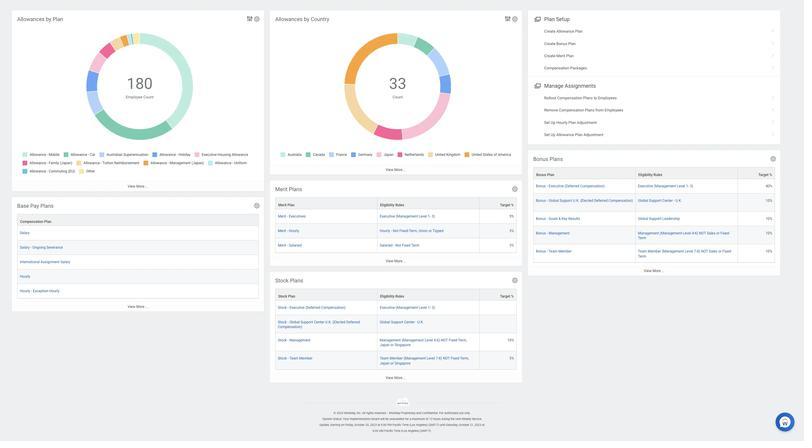 Task type: vqa. For each thing, say whether or not it's contained in the screenshot.
be
yes



Task type: describe. For each thing, give the bounding box(es) containing it.
create for create merit plan
[[545, 54, 556, 58]]

row containing bonus plan
[[534, 167, 775, 179]]

hourly - exception hourly
[[20, 289, 60, 293]]

tenant
[[371, 417, 380, 421]]

team member (management level 7-8) not sales or fixed- term link
[[638, 248, 732, 258]]

©
[[334, 411, 336, 415]]

set up allowance plan adjustment link
[[528, 129, 781, 141]]

stock for stock - executive (deferred compensation)
[[278, 306, 287, 310]]

stock - executive (deferred compensation)
[[278, 306, 346, 310]]

hourly - not fixed-term, union or tipped
[[380, 229, 444, 233]]

plan inside 'create allowance plan' link
[[575, 29, 583, 34]]

global support leadership
[[638, 217, 680, 221]]

view for stock plans
[[386, 376, 394, 380]]

count inside 180 employee count
[[143, 95, 154, 99]]

stock for stock plan
[[278, 294, 287, 299]]

1 vertical spatial (los
[[401, 429, 407, 432]]

term inside the team member (management level 7-8) not sales or fixed- term
[[638, 254, 646, 258]]

hourly - exception hourly link
[[20, 288, 60, 293]]

stock - global support center u.k. (elected deferred compensation) link
[[278, 319, 360, 329]]

union
[[419, 229, 428, 233]]

level inside the team member (management level 7-8) not sales or fixed- term
[[685, 249, 693, 254]]

row containing bonus - global support u.k. (elected deferred compensation)
[[534, 194, 775, 212]]

merit - salaried link
[[278, 242, 302, 248]]

merit for merit plans
[[275, 186, 288, 192]]

or inside management (management level 4-6) not fixed-term, japan or singapore
[[391, 343, 394, 347]]

compensation packages link
[[528, 62, 781, 74]]

or inside management (management level 4-6) not sales or fixed- term
[[717, 231, 720, 235]]

bonus - team member link
[[536, 248, 572, 254]]

view more ... link for merit plans
[[270, 256, 522, 266]]

team inside bonus - team member link
[[549, 249, 558, 254]]

will
[[381, 417, 385, 421]]

executive (management level 1- 3) link for bonus plans
[[638, 183, 694, 188]]

chevron right image for plans
[[769, 94, 777, 100]]

- for stock - management
[[288, 338, 289, 342]]

merit - hourly
[[278, 229, 299, 233]]

target % for merit plans
[[500, 203, 514, 207]]

plans left to
[[583, 96, 593, 100]]

bonus for bonus - goals & key results
[[536, 217, 546, 221]]

center for stock plans
[[404, 320, 415, 324]]

more for bonus plans
[[653, 269, 661, 273]]

view more ... link for stock plans
[[270, 373, 522, 383]]

merit plans element
[[270, 181, 522, 266]]

country
[[311, 16, 329, 22]]

count inside 33 count
[[393, 95, 403, 99]]

compensation) inside 'link'
[[321, 306, 346, 310]]

stock for stock - management
[[278, 338, 287, 342]]

5% for executive (management level 1- 3)
[[510, 214, 514, 218]]

executive for bonus plans
[[638, 184, 653, 188]]

2 vertical spatial salary
[[60, 260, 70, 264]]

create allowance plan
[[545, 29, 583, 34]]

update;
[[320, 423, 330, 427]]

... for bonus plans
[[662, 269, 665, 273]]

setup
[[556, 16, 570, 22]]

bonus - executive (deferred compensation) link
[[536, 183, 605, 188]]

eligibility rules button for merit plans
[[378, 198, 480, 209]]

1 allowance from the top
[[557, 29, 574, 34]]

to
[[594, 96, 597, 100]]

bonus for bonus - team member
[[536, 249, 546, 254]]

10% for team member (management level 7-8) not sales or fixed- term
[[766, 249, 773, 254]]

menu group image for plan setup
[[534, 15, 542, 23]]

exception
[[33, 289, 48, 293]]

executive (management level 1- 3) link for merit plans
[[380, 213, 435, 218]]

target for merit plans
[[500, 203, 510, 207]]

reserved.
[[375, 411, 387, 415]]

ongoing
[[32, 245, 46, 250]]

by for 180
[[46, 16, 51, 22]]

fixed- inside the team member (management level 7-8) not sales or fixed- term
[[723, 249, 732, 254]]

key
[[562, 217, 568, 221]]

(management inside team member (management level 7-8) not fixed-term, japan or singapore
[[404, 356, 426, 361]]

bonus - goals & key results link
[[536, 216, 580, 221]]

support for bonus - global support u.k. (elected deferred compensation)
[[649, 199, 662, 203]]

bonus - team member
[[536, 249, 572, 254]]

(management for bonus - executive (deferred compensation)
[[654, 184, 676, 188]]

salary - ongoing severance
[[20, 245, 63, 250]]

rollout
[[545, 96, 557, 100]]

level inside team member (management level 7-8) not fixed-term, japan or singapore
[[427, 356, 435, 361]]

or inside team member (management level 7-8) not fixed-term, japan or singapore
[[391, 361, 394, 365]]

- for bonus - executive (deferred compensation)
[[547, 184, 548, 188]]

2 horizontal spatial 2023
[[475, 423, 482, 427]]

&
[[559, 217, 561, 221]]

term inside management (management level 4-6) not sales or fixed- term
[[638, 236, 646, 240]]

2 october from the left
[[459, 423, 470, 427]]

confidential.
[[422, 411, 439, 415]]

row containing bonus - management
[[534, 226, 775, 244]]

stock plan
[[278, 294, 295, 299]]

international assignment salary link
[[20, 259, 70, 264]]

executive (management level 1- 3) for stock plans
[[380, 306, 435, 310]]

configure merit plans image
[[512, 186, 518, 192]]

list for plan setup
[[528, 25, 781, 74]]

merit plan button
[[276, 198, 377, 209]]

implementation
[[350, 417, 371, 421]]

plan inside create merit plan link
[[567, 54, 574, 58]]

fixed- inside team member (management level 7-8) not fixed-term, japan or singapore
[[451, 356, 460, 361]]

on
[[341, 423, 345, 427]]

view more ... for stock plans
[[386, 376, 406, 380]]

view for merit plans
[[386, 259, 394, 263]]

view more ... link for allowances by country
[[270, 165, 522, 175]]

180 employee count
[[126, 75, 154, 99]]

global for bonus - goals & key results
[[638, 217, 648, 221]]

- for bonus - team member
[[547, 249, 548, 254]]

term inside merit plans element
[[411, 243, 420, 248]]

0 vertical spatial pacific
[[393, 423, 402, 427]]

plan inside allowances by plan element
[[53, 16, 63, 22]]

allowances by country element
[[270, 10, 522, 175]]

compensation up set up hourly plan adjustment
[[559, 108, 584, 112]]

1 vertical spatial pacific
[[384, 429, 393, 432]]

team inside the team member (management level 7-8) not sales or fixed- term
[[638, 249, 647, 254]]

4- for sales
[[692, 231, 695, 235]]

configure stock plans image
[[512, 277, 518, 284]]

(elected inside 'stock - global support center u.k. (elected deferred compensation)'
[[333, 320, 346, 324]]

support for bonus - goals & key results
[[649, 217, 662, 221]]

global for stock - global support center u.k. (elected deferred compensation)
[[380, 320, 390, 324]]

bonus for bonus plans
[[534, 156, 549, 162]]

1- for stock plans
[[428, 306, 431, 310]]

merit - salaried
[[278, 243, 302, 248]]

team inside team member (management level 7-8) not fixed-term, japan or singapore
[[380, 356, 389, 361]]

- for merit - salaried
[[287, 243, 288, 248]]

fixed- inside 'link'
[[400, 229, 409, 233]]

1 vertical spatial 6:00
[[373, 429, 378, 432]]

allowances by plan
[[17, 16, 63, 22]]

all
[[362, 411, 366, 415]]

plan inside set up hourly plan adjustment link
[[569, 120, 576, 125]]

1 horizontal spatial (los
[[410, 423, 415, 427]]

center for bonus plans
[[663, 199, 673, 203]]

bonus - global support u.k. (elected deferred compensation) link
[[536, 197, 633, 203]]

bonus plan button
[[534, 168, 636, 179]]

level for bonus - management
[[683, 231, 691, 235]]

japan inside team member (management level 7-8) not fixed-term, japan or singapore
[[380, 361, 390, 365]]

chevron right image for create merit plan
[[769, 52, 777, 57]]

member inside team member (management level 7-8) not fixed-term, japan or singapore
[[390, 356, 403, 361]]

bonus plans element
[[528, 150, 781, 276]]

20,
[[366, 423, 370, 427]]

merit inside create merit plan link
[[557, 54, 566, 58]]

global support center - u.k. for bonus plans
[[638, 199, 682, 203]]

plans up stock plan
[[290, 277, 303, 284]]

executive (management level 1- 3) for merit plans
[[380, 214, 435, 218]]

international
[[20, 260, 40, 264]]

for
[[439, 411, 444, 415]]

severance
[[46, 245, 63, 250]]

1 salaried from the left
[[289, 243, 302, 248]]

japan inside management (management level 4-6) not fixed-term, japan or singapore
[[380, 343, 390, 347]]

view more ... for base pay plans
[[128, 305, 148, 309]]

plans up bonus plan
[[550, 156, 563, 162]]

deferred inside 'bonus plans' element
[[594, 199, 608, 203]]

1- for bonus plans
[[686, 184, 689, 188]]

starting
[[330, 423, 341, 427]]

saturday,
[[446, 423, 458, 427]]

support inside 'stock - global support center u.k. (elected deferred compensation)'
[[301, 320, 313, 324]]

term, inside 'link'
[[409, 229, 418, 233]]

team inside stock - team member link
[[290, 356, 299, 361]]

plans up the merit plan
[[289, 186, 302, 192]]

not inside team member (management level 7-8) not fixed-term, japan or singapore
[[443, 356, 450, 361]]

1 vertical spatial angeles)
[[408, 429, 420, 432]]

plan setup
[[545, 16, 570, 22]]

merit for merit - salaried
[[278, 243, 286, 248]]

6) for sales
[[695, 231, 699, 235]]

executive for merit plans
[[380, 214, 395, 218]]

hourly inside set up hourly plan adjustment link
[[557, 120, 568, 125]]

7).
[[428, 429, 432, 432]]

global support leadership link
[[638, 216, 680, 221]]

plan inside 'create bonus plan' link
[[568, 41, 576, 46]]

singapore inside management (management level 4-6) not fixed-term, japan or singapore
[[395, 343, 411, 347]]

remove compensation plans from employees
[[545, 108, 624, 112]]

u.k. for bonus plans global support center - u.k. link
[[676, 199, 682, 203]]

set up allowance plan adjustment
[[545, 133, 604, 137]]

friday,
[[345, 423, 354, 427]]

plans right pay at the top left of the page
[[40, 203, 54, 209]]

u.k. inside 'stock - global support center u.k. (elected deferred compensation)'
[[325, 320, 332, 324]]

fixed- inside management (management level 4-6) not fixed-term, japan or singapore
[[449, 338, 458, 342]]

eligibility rules column header
[[636, 167, 738, 179]]

compensation plan button
[[17, 214, 258, 226]]

member inside the team member (management level 7-8) not sales or fixed- term
[[648, 249, 661, 254]]

employee
[[126, 95, 143, 99]]

hourly right exception
[[49, 289, 60, 293]]

bonus for bonus - executive (deferred compensation)
[[536, 184, 546, 188]]

- for stock - team member
[[288, 356, 289, 361]]

configure and view chart data image
[[504, 15, 512, 22]]

inc.
[[357, 411, 362, 415]]

plan inside merit plan popup button
[[288, 203, 295, 207]]

eligibility inside column header
[[639, 173, 653, 177]]

(elected inside bonus - global support u.k. (elected deferred compensation) link
[[581, 199, 594, 203]]

executive inside 'link'
[[290, 306, 305, 310]]

fixed
[[402, 243, 411, 248]]

not inside the team member (management level 7-8) not sales or fixed- term
[[701, 249, 708, 254]]

level for merit - executives
[[419, 214, 427, 218]]

configure bonus plans image
[[770, 156, 777, 162]]

employees for remove compensation plans from employees
[[605, 108, 624, 112]]

deferred inside 'stock - global support center u.k. (elected deferred compensation)'
[[346, 320, 360, 324]]

workday
[[389, 411, 400, 415]]

create merit plan
[[545, 54, 574, 58]]

leadership
[[663, 217, 680, 221]]

configure allowances by plan image
[[254, 16, 260, 22]]

system
[[323, 417, 333, 421]]

1 october from the left
[[354, 423, 365, 427]]

row containing merit - executives
[[275, 209, 517, 224]]

hourly down hourly link
[[20, 289, 30, 293]]

... for merit plans
[[404, 259, 406, 263]]

stock - global support center u.k. (elected deferred compensation)
[[278, 320, 360, 329]]

configure allowances by country image
[[512, 16, 518, 22]]

6) for fixed-
[[437, 338, 440, 342]]

- inside © 2023 workday, inc. all rights reserved. - workday proprietary and confidential. for authorized use only. system status: your implementation tenant will be unavailable for a maximum of 12 hours during the next weekly service update; starting on friday, october 20, 2023 at 6:00 pm pacific time (los angeles) (gmt-7) until saturday, october 21, 2023 at 6:00 am pacific time (los angeles) (gmt-7).
[[388, 411, 388, 415]]

salary - ongoing severance link
[[20, 244, 63, 250]]

merit plans
[[275, 186, 302, 192]]

plan inside compensation plan popup button
[[44, 220, 51, 224]]

compensation inside popup button
[[20, 220, 43, 224]]

plans left from
[[585, 108, 595, 112]]

10% for management (management level 4-6) not fixed-term, japan or singapore
[[508, 338, 514, 342]]

eligibility rules for merit plans
[[380, 203, 404, 207]]

team member (management level 7-8) not sales or fixed- term
[[638, 249, 732, 258]]

salary for salary link
[[20, 231, 30, 235]]

- up management (management level 4-6) not fixed-term, japan or singapore link
[[416, 320, 417, 324]]

bonus - global support u.k. (elected deferred compensation)
[[536, 199, 633, 203]]

rights
[[366, 411, 374, 415]]

management (management level 4-6) not sales or fixed- term link
[[638, 230, 730, 240]]

bonus - management
[[536, 231, 570, 235]]

hours
[[434, 417, 441, 421]]

... for stock plans
[[404, 376, 406, 380]]

sales inside the team member (management level 7-8) not sales or fixed- term
[[709, 249, 718, 254]]

merit - executives link
[[278, 213, 306, 218]]

level for stock - executive (deferred compensation)
[[419, 306, 427, 310]]

create for create bonus plan
[[545, 41, 556, 46]]

not inside management (management level 4-6) not sales or fixed- term
[[699, 231, 706, 235]]

33 count
[[389, 75, 407, 99]]

rules inside column header
[[654, 173, 663, 177]]

employees for rollout compensation plans to employees
[[598, 96, 617, 100]]

and
[[416, 411, 421, 415]]

0 horizontal spatial 2023
[[337, 411, 344, 415]]

2 at from the left
[[482, 423, 485, 427]]

(management inside the team member (management level 7-8) not sales or fixed- term
[[662, 249, 684, 254]]

management (management level 4-6) not fixed-term, japan or singapore link
[[380, 337, 467, 347]]

use
[[459, 411, 464, 415]]

(management for stock - management
[[402, 338, 424, 342]]

or inside the team member (management level 7-8) not sales or fixed- term
[[719, 249, 722, 254]]

rollout compensation plans to employees
[[545, 96, 617, 100]]

view more ... for allowances by country
[[386, 168, 406, 172]]

not inside management (management level 4-6) not fixed-term, japan or singapore
[[441, 338, 448, 342]]

team member (management level 7-8) not fixed-term, japan or singapore link
[[380, 355, 469, 365]]

singapore inside team member (management level 7-8) not fixed-term, japan or singapore
[[395, 361, 411, 365]]

1 at from the left
[[378, 423, 380, 427]]

remove
[[545, 108, 558, 112]]

eligibility rules button inside column header
[[636, 168, 738, 179]]

compensation) inside 'stock - global support center u.k. (elected deferred compensation)'
[[278, 325, 302, 329]]

0 vertical spatial angeles)
[[416, 423, 428, 427]]

up for allowance
[[551, 133, 556, 137]]

global for bonus - global support u.k. (elected deferred compensation)
[[638, 199, 648, 203]]

authorized
[[444, 411, 458, 415]]



Task type: locate. For each thing, give the bounding box(es) containing it.
(deferred down bonus plan popup button
[[565, 184, 580, 188]]

view for allowances by plan
[[128, 184, 135, 189]]

view for allowances by country
[[386, 168, 394, 172]]

stock - management link
[[278, 337, 311, 342]]

configure and view chart data image
[[246, 15, 253, 22]]

merit down create bonus plan
[[557, 54, 566, 58]]

1 vertical spatial chevron right image
[[769, 64, 777, 70]]

at
[[378, 423, 380, 427], [482, 423, 485, 427]]

salary link
[[20, 230, 30, 235]]

base
[[17, 203, 29, 209]]

- down bonus - management
[[547, 249, 548, 254]]

2023 right ©
[[337, 411, 344, 415]]

1- inside 'bonus plans' element
[[686, 184, 689, 188]]

7- for fixed-
[[436, 356, 439, 361]]

salaried - not fixed term link
[[380, 242, 420, 248]]

1 horizontal spatial global support center - u.k.
[[638, 199, 682, 203]]

count right employee
[[143, 95, 154, 99]]

global support center - u.k. up global support leadership link
[[638, 199, 682, 203]]

stock plan button
[[276, 289, 377, 300]]

3 chevron right image from the top
[[769, 106, 777, 112]]

singapore up team member (management level 7-8) not fixed-term, japan or singapore link
[[395, 343, 411, 347]]

© 2023 workday, inc. all rights reserved. - workday proprietary and confidential. for authorized use only. system status: your implementation tenant will be unavailable for a maximum of 12 hours during the next weekly service update; starting on friday, october 20, 2023 at 6:00 pm pacific time (los angeles) (gmt-7) until saturday, october 21, 2023 at 6:00 am pacific time (los angeles) (gmt-7).
[[320, 411, 485, 432]]

allowances by plan element
[[12, 10, 264, 191]]

6) up team member (management level 7-8) not sales or fixed- term link
[[695, 231, 699, 235]]

a
[[410, 417, 411, 421]]

1 singapore from the top
[[395, 343, 411, 347]]

5%
[[510, 214, 514, 218], [510, 356, 514, 361]]

allowances for 180
[[17, 16, 45, 22]]

hourly up merit - salaried link
[[289, 229, 299, 233]]

1 vertical spatial (elected
[[333, 320, 346, 324]]

target % for stock plans
[[500, 294, 514, 299]]

2 vertical spatial create
[[545, 54, 556, 58]]

more inside the 'allowances by country' 'element'
[[395, 168, 403, 172]]

0 horizontal spatial time
[[394, 429, 401, 432]]

by for 33
[[304, 16, 310, 22]]

workday,
[[344, 411, 356, 415]]

0 vertical spatial salary
[[20, 231, 30, 235]]

angeles)
[[416, 423, 428, 427], [408, 429, 420, 432]]

eligibility rules for stock plans
[[380, 294, 404, 299]]

1 horizontal spatial at
[[482, 423, 485, 427]]

salary
[[20, 231, 30, 235], [20, 245, 30, 250], [60, 260, 70, 264]]

1 vertical spatial create
[[545, 41, 556, 46]]

more inside 'base pay plans' element
[[136, 305, 145, 309]]

target % for bonus plans
[[759, 173, 772, 177]]

list for manage assignments
[[528, 92, 781, 141]]

1 vertical spatial 7-
[[436, 356, 439, 361]]

0 vertical spatial menu group image
[[534, 15, 542, 23]]

1 by from the left
[[46, 16, 51, 22]]

singapore
[[395, 343, 411, 347], [395, 361, 411, 365]]

0 vertical spatial create
[[545, 29, 556, 34]]

not inside 'link'
[[393, 229, 399, 233]]

employees right from
[[605, 108, 624, 112]]

merit for merit - hourly
[[278, 229, 286, 233]]

1 horizontal spatial 4-
[[692, 231, 695, 235]]

1 vertical spatial rules
[[396, 203, 404, 207]]

view inside 'bonus plans' element
[[644, 269, 652, 273]]

stock up stock - team member link
[[278, 338, 287, 342]]

1 vertical spatial %
[[511, 203, 514, 207]]

- for stock - executive (deferred compensation)
[[288, 306, 289, 310]]

adjustment down remove compensation plans from employees
[[577, 120, 597, 125]]

stock - team member link
[[278, 355, 313, 361]]

chevron right image for plan
[[769, 39, 777, 45]]

term
[[638, 236, 646, 240], [411, 243, 420, 248], [638, 254, 646, 258]]

2 count from the left
[[393, 95, 403, 99]]

not down management (management level 4-6) not fixed-term, japan or singapore
[[443, 356, 450, 361]]

4- inside management (management level 4-6) not sales or fixed- term
[[692, 231, 695, 235]]

row containing stock plan
[[275, 289, 517, 301]]

2 by from the left
[[304, 16, 310, 22]]

1 vertical spatial allowance
[[557, 133, 574, 137]]

view inside merit plans element
[[386, 259, 394, 263]]

8) down management (management level 4-6) not fixed-term, japan or singapore
[[439, 356, 442, 361]]

rules for stock plans
[[396, 294, 404, 299]]

- left ongoing
[[30, 245, 31, 250]]

0 horizontal spatial allowances
[[17, 16, 45, 22]]

view for base pay plans
[[128, 305, 135, 309]]

1 vertical spatial 5%
[[510, 356, 514, 361]]

0 horizontal spatial at
[[378, 423, 380, 427]]

plan inside set up allowance plan adjustment link
[[575, 133, 583, 137]]

2 menu group image from the top
[[534, 81, 542, 89]]

chevron right image for set up hourly plan adjustment
[[769, 118, 777, 124]]

1 vertical spatial time
[[394, 429, 401, 432]]

2 vertical spatial executive (management level 1- 3) link
[[380, 304, 435, 310]]

1 vertical spatial menu group image
[[534, 81, 542, 89]]

0 vertical spatial (gmt-
[[429, 423, 436, 427]]

1 vertical spatial 8)
[[439, 356, 442, 361]]

not for fixed-
[[393, 229, 399, 233]]

results
[[569, 217, 580, 221]]

0 vertical spatial employees
[[598, 96, 617, 100]]

stock plans element
[[270, 272, 522, 383]]

manage assignments
[[545, 83, 596, 89]]

international assignment salary
[[20, 260, 70, 264]]

8) for fixed-
[[439, 356, 442, 361]]

6) inside management (management level 4-6) not sales or fixed- term
[[695, 231, 699, 235]]

0 horizontal spatial 8)
[[439, 356, 442, 361]]

1 vertical spatial target
[[500, 203, 510, 207]]

target % button for bonus plans
[[738, 168, 775, 179]]

1 vertical spatial adjustment
[[584, 133, 604, 137]]

2 vertical spatial term,
[[460, 356, 469, 361]]

allowances for 33
[[275, 16, 303, 22]]

1 chevron right image from the top
[[769, 39, 777, 45]]

2 singapore from the top
[[395, 361, 411, 365]]

2 up from the top
[[551, 133, 556, 137]]

bonus up bonus plan
[[534, 156, 549, 162]]

of
[[426, 417, 429, 421]]

2 vertical spatial %
[[511, 294, 514, 299]]

6:00 left 'pm'
[[381, 423, 387, 427]]

... inside merit plans element
[[404, 259, 406, 263]]

center inside 'stock - global support center u.k. (elected deferred compensation)'
[[314, 320, 325, 324]]

u.k. down stock - executive (deferred compensation)
[[325, 320, 332, 324]]

salary left ongoing
[[20, 245, 30, 250]]

1 menu group image from the top
[[534, 15, 542, 23]]

0 vertical spatial (elected
[[581, 199, 594, 203]]

view more ... inside 'bonus plans' element
[[644, 269, 665, 273]]

stock down stock - management
[[278, 356, 287, 361]]

row containing bonus - goals & key results
[[534, 212, 775, 226]]

1 count from the left
[[143, 95, 154, 99]]

bonus inside popup button
[[537, 173, 547, 177]]

row containing stock - team member
[[275, 351, 517, 370]]

by inside allowances by plan element
[[46, 16, 51, 22]]

stock up stock plan
[[275, 277, 289, 284]]

3) for bonus plans
[[690, 184, 694, 188]]

- down stock - management
[[288, 356, 289, 361]]

2 5% from the top
[[510, 356, 514, 361]]

allowance
[[557, 29, 574, 34], [557, 133, 574, 137]]

3) inside 'bonus plans' element
[[690, 184, 694, 188]]

management
[[549, 231, 570, 235], [638, 231, 659, 235], [290, 338, 311, 342], [380, 338, 401, 342]]

not down management (management level 4-6) not sales or fixed- term
[[701, 249, 708, 254]]

0 vertical spatial eligibility
[[639, 173, 653, 177]]

1 vertical spatial target %
[[500, 203, 514, 207]]

eligibility rules button for stock plans
[[378, 289, 480, 300]]

0 horizontal spatial (gmt-
[[420, 429, 428, 432]]

create merit plan link
[[528, 50, 781, 62]]

more for allowances by plan
[[136, 184, 145, 189]]

merit for merit - executives
[[278, 214, 286, 218]]

view for bonus plans
[[644, 269, 652, 273]]

view
[[386, 168, 394, 172], [128, 184, 135, 189], [386, 259, 394, 263], [644, 269, 652, 273], [128, 305, 135, 309], [386, 376, 394, 380]]

stock for stock plans
[[275, 277, 289, 284]]

merit down merit - hourly
[[278, 243, 286, 248]]

bonus up bonus - team member link
[[536, 231, 546, 235]]

row containing merit plan
[[275, 197, 517, 209]]

bonus down bonus plans
[[537, 173, 547, 177]]

bonus for bonus - global support u.k. (elected deferred compensation)
[[536, 199, 546, 203]]

create for create allowance plan
[[545, 29, 556, 34]]

view more ... link for base pay plans
[[12, 302, 264, 312]]

1 list from the top
[[528, 25, 781, 74]]

- up stock - management 'link'
[[288, 320, 289, 324]]

target % button inside merit plans element
[[480, 198, 517, 209]]

- for bonus - goals & key results
[[547, 217, 548, 221]]

merit for merit plan
[[278, 203, 287, 207]]

global support center - u.k. for stock plans
[[380, 320, 424, 324]]

status:
[[333, 417, 342, 421]]

sales inside management (management level 4-6) not sales or fixed- term
[[707, 231, 716, 235]]

1 set from the top
[[545, 120, 550, 125]]

stock for stock - global support center u.k. (elected deferred compensation)
[[278, 320, 287, 324]]

center up "leadership" on the right of page
[[663, 199, 673, 203]]

bonus left the goals
[[536, 217, 546, 221]]

0 vertical spatial list
[[528, 25, 781, 74]]

1 vertical spatial global support center - u.k.
[[380, 320, 424, 324]]

set for set up allowance plan adjustment
[[545, 133, 550, 137]]

7- down management (management level 4-6) not sales or fixed- term
[[694, 249, 697, 254]]

bonus - goals & key results
[[536, 217, 580, 221]]

row containing stock - management
[[275, 333, 517, 351]]

employees right to
[[598, 96, 617, 100]]

... for base pay plans
[[145, 305, 148, 309]]

chevron right image
[[769, 27, 777, 33], [769, 52, 777, 57], [769, 106, 777, 112], [769, 118, 777, 124], [769, 130, 777, 136]]

not
[[699, 231, 706, 235], [701, 249, 708, 254], [441, 338, 448, 342], [443, 356, 450, 361]]

row containing merit - hourly
[[275, 224, 517, 238]]

merit
[[557, 54, 566, 58], [275, 186, 288, 192], [278, 203, 287, 207], [278, 214, 286, 218], [278, 229, 286, 233], [278, 243, 286, 248]]

global support center - u.k. link
[[638, 197, 682, 203], [380, 319, 424, 324]]

salary for salary - ongoing severance
[[20, 245, 30, 250]]

0 vertical spatial target %
[[759, 173, 772, 177]]

eligibility rules inside stock plans element
[[380, 294, 404, 299]]

term, inside management (management level 4-6) not fixed-term, japan or singapore
[[458, 338, 467, 342]]

0 vertical spatial eligibility rules button
[[636, 168, 738, 179]]

1 3% from the top
[[510, 229, 514, 233]]

more for base pay plans
[[136, 305, 145, 309]]

- down bonus plan
[[547, 184, 548, 188]]

1 horizontal spatial 2023
[[370, 423, 377, 427]]

base pay plans
[[17, 203, 54, 209]]

be
[[386, 417, 389, 421]]

- up bonus - goals & key results link on the right of the page
[[547, 199, 548, 203]]

1 allowances from the left
[[17, 16, 45, 22]]

1 vertical spatial sales
[[709, 249, 718, 254]]

2 list from the top
[[528, 92, 781, 141]]

stock up stock - management 'link'
[[278, 320, 287, 324]]

bonus down the create allowance plan
[[557, 41, 568, 46]]

up
[[551, 120, 556, 125], [551, 133, 556, 137]]

view more ... inside the 'allowances by country' 'element'
[[386, 168, 406, 172]]

global inside 'stock - global support center u.k. (elected deferred compensation)'
[[290, 320, 300, 324]]

row
[[534, 167, 775, 179], [534, 179, 775, 194], [534, 194, 775, 212], [275, 197, 517, 209], [275, 209, 517, 224], [534, 212, 775, 226], [275, 224, 517, 238], [534, 226, 775, 244], [275, 238, 517, 253], [534, 244, 775, 262], [275, 289, 517, 301], [275, 301, 517, 315], [275, 315, 517, 333], [275, 333, 517, 351], [275, 351, 517, 370]]

bonus for bonus plan
[[537, 173, 547, 177]]

center inside 'bonus plans' element
[[663, 199, 673, 203]]

for
[[405, 417, 409, 421]]

1 horizontal spatial (deferred
[[565, 184, 580, 188]]

stock - executive (deferred compensation) link
[[278, 304, 346, 310]]

october down weekly
[[459, 423, 470, 427]]

1 horizontal spatial by
[[304, 16, 310, 22]]

salaried - not fixed term
[[380, 243, 420, 248]]

bonus plans
[[534, 156, 563, 162]]

1 create from the top
[[545, 29, 556, 34]]

chevron right image for remove compensation plans from employees
[[769, 106, 777, 112]]

0 vertical spatial 7-
[[694, 249, 697, 254]]

during
[[442, 417, 450, 421]]

set down remove
[[545, 120, 550, 125]]

0 vertical spatial term,
[[409, 229, 418, 233]]

footer
[[0, 397, 804, 434]]

view inside allowances by plan element
[[128, 184, 135, 189]]

1 horizontal spatial 6:00
[[381, 423, 387, 427]]

... inside stock plans element
[[404, 376, 406, 380]]

center
[[663, 199, 673, 203], [314, 320, 325, 324], [404, 320, 415, 324]]

3 chevron right image from the top
[[769, 94, 777, 100]]

5 chevron right image from the top
[[769, 130, 777, 136]]

rules inside merit plans element
[[396, 203, 404, 207]]

stock down stock plans
[[278, 294, 287, 299]]

chevron right image
[[769, 39, 777, 45], [769, 64, 777, 70], [769, 94, 777, 100]]

0 vertical spatial 1-
[[686, 184, 689, 188]]

unavailable
[[390, 417, 404, 421]]

- left executives
[[287, 214, 288, 218]]

(deferred up stock - global support center u.k. (elected deferred compensation) link
[[306, 306, 320, 310]]

view more ... link for allowances by plan
[[12, 181, 264, 191]]

33 button
[[389, 74, 407, 94]]

2 horizontal spatial center
[[663, 199, 673, 203]]

executive (management level 1- 3) inside merit plans element
[[380, 214, 435, 218]]

7)
[[436, 423, 439, 427]]

0 vertical spatial 6:00
[[381, 423, 387, 427]]

target % inside merit plans element
[[500, 203, 514, 207]]

2 allowance from the top
[[557, 133, 574, 137]]

0 vertical spatial rules
[[654, 173, 663, 177]]

angeles) down maximum
[[416, 423, 428, 427]]

stock - team member
[[278, 356, 313, 361]]

create up the create merit plan on the top
[[545, 41, 556, 46]]

cell for u.k.
[[480, 315, 517, 333]]

1 vertical spatial term,
[[458, 338, 467, 342]]

compensation plan row
[[17, 214, 259, 226]]

by inside the 'allowances by country' 'element'
[[304, 16, 310, 22]]

(management inside management (management level 4-6) not sales or fixed- term
[[660, 231, 682, 235]]

target % button for stock plans
[[480, 289, 517, 300]]

2 allowances from the left
[[275, 16, 303, 22]]

hourly
[[557, 120, 568, 125], [289, 229, 299, 233], [380, 229, 390, 233], [20, 275, 30, 279], [20, 289, 30, 293], [49, 289, 60, 293]]

not up salaried - not fixed term link
[[393, 229, 399, 233]]

rollout compensation plans to employees link
[[528, 92, 781, 104]]

1 horizontal spatial time
[[402, 423, 409, 427]]

1 horizontal spatial 8)
[[697, 249, 701, 254]]

6) up team member (management level 7-8) not fixed-term, japan or singapore link
[[437, 338, 440, 342]]

hourly inside merit - hourly "link"
[[289, 229, 299, 233]]

(management for bonus - management
[[660, 231, 682, 235]]

(deferred for stock plans
[[306, 306, 320, 310]]

0 vertical spatial eligibility rules
[[639, 173, 663, 177]]

% for stock plans
[[511, 294, 514, 299]]

% up 40%
[[770, 173, 772, 177]]

1 vertical spatial global support center - u.k. link
[[380, 319, 424, 324]]

target for bonus plans
[[759, 173, 769, 177]]

merit down the merit plan
[[278, 214, 286, 218]]

goals
[[549, 217, 558, 221]]

plan
[[53, 16, 63, 22], [545, 16, 555, 22], [575, 29, 583, 34], [568, 41, 576, 46], [567, 54, 574, 58], [569, 120, 576, 125], [575, 133, 583, 137], [547, 173, 555, 177], [288, 203, 295, 207], [44, 220, 51, 224], [288, 294, 295, 299]]

chevron right image inside 'create allowance plan' link
[[769, 27, 777, 33]]

not for fixed
[[396, 243, 401, 248]]

target for stock plans
[[500, 294, 510, 299]]

create down create bonus plan
[[545, 54, 556, 58]]

view inside stock plans element
[[386, 376, 394, 380]]

plan inside bonus plan popup button
[[547, 173, 555, 177]]

10%
[[766, 199, 773, 203], [766, 217, 773, 221], [766, 231, 773, 235], [766, 249, 773, 254], [508, 338, 514, 342]]

1 horizontal spatial (elected
[[581, 199, 594, 203]]

0 vertical spatial adjustment
[[577, 120, 597, 125]]

view more ... link
[[270, 165, 522, 175], [12, 181, 264, 191], [270, 256, 522, 266], [528, 266, 781, 276], [12, 302, 264, 312], [270, 373, 522, 383]]

6) inside management (management level 4-6) not fixed-term, japan or singapore
[[437, 338, 440, 342]]

0 vertical spatial 8)
[[697, 249, 701, 254]]

manage
[[545, 83, 564, 89]]

more
[[395, 168, 403, 172], [136, 184, 145, 189], [395, 259, 403, 263], [653, 269, 661, 273], [136, 305, 145, 309], [395, 376, 403, 380]]

global support center - u.k. link for bonus plans
[[638, 197, 682, 203]]

3 create from the top
[[545, 54, 556, 58]]

...
[[404, 168, 406, 172], [145, 184, 148, 189], [404, 259, 406, 263], [662, 269, 665, 273], [145, 305, 148, 309], [404, 376, 406, 380]]

7- down management (management level 4-6) not fixed-term, japan or singapore
[[436, 356, 439, 361]]

... inside 'bonus plans' element
[[662, 269, 665, 273]]

list
[[528, 25, 781, 74], [528, 92, 781, 141]]

2 vertical spatial eligibility rules button
[[378, 289, 480, 300]]

bonus down bonus plan
[[536, 184, 546, 188]]

12
[[429, 417, 433, 421]]

support for stock - global support center u.k. (elected deferred compensation)
[[391, 320, 404, 324]]

hourly down international
[[20, 275, 30, 279]]

(los down a on the bottom right of the page
[[410, 423, 415, 427]]

1 chevron right image from the top
[[769, 27, 777, 33]]

eligibility for stock plans
[[380, 294, 395, 299]]

target % button down the 'configure stock plans' icon
[[480, 289, 517, 300]]

chevron right image inside create merit plan link
[[769, 52, 777, 57]]

management inside management (management level 4-6) not sales or fixed- term
[[638, 231, 659, 235]]

(deferred for bonus plans
[[565, 184, 580, 188]]

eligibility rules inside eligibility rules column header
[[639, 173, 663, 177]]

target inside 'bonus plans' element
[[759, 173, 769, 177]]

time down unavailable
[[394, 429, 401, 432]]

singapore down management (management level 4-6) not fixed-term, japan or singapore
[[395, 361, 411, 365]]

up for hourly
[[551, 120, 556, 125]]

3) inside merit plans element
[[432, 214, 435, 218]]

team member (management level 7-8) not fixed-term, japan or singapore
[[380, 356, 469, 365]]

target % button down configure merit plans icon
[[480, 198, 517, 209]]

eligibility
[[639, 173, 653, 177], [380, 203, 395, 207], [380, 294, 395, 299]]

(elected
[[581, 199, 594, 203], [333, 320, 346, 324]]

pm
[[387, 423, 392, 427]]

hourly down remove
[[557, 120, 568, 125]]

- up "leadership" on the right of page
[[674, 199, 675, 203]]

0 vertical spatial time
[[402, 423, 409, 427]]

0 vertical spatial up
[[551, 120, 556, 125]]

0 vertical spatial singapore
[[395, 343, 411, 347]]

2023
[[337, 411, 344, 415], [370, 423, 377, 427], [475, 423, 482, 427]]

rules for merit plans
[[396, 203, 404, 207]]

- for bonus - management
[[547, 231, 548, 235]]

1 vertical spatial (gmt-
[[420, 429, 428, 432]]

footer containing © 2023 workday, inc. all rights reserved. - workday proprietary and confidential. for authorized use only. system status: your implementation tenant will be unavailable for a maximum of 12 hours during the next weekly service update; starting on friday, october 20, 2023 at 6:00 pm pacific time (los angeles) (gmt-7) until saturday, october 21, 2023 at 6:00 am pacific time (los angeles) (gmt-7).
[[0, 397, 804, 434]]

1 horizontal spatial 6)
[[695, 231, 699, 235]]

view more ... for bonus plans
[[644, 269, 665, 273]]

1 vertical spatial set
[[545, 133, 550, 137]]

180 button
[[127, 74, 154, 94]]

1- inside stock plans element
[[428, 306, 431, 310]]

21,
[[470, 423, 474, 427]]

salary right assignment
[[60, 260, 70, 264]]

stock inside 'stock - global support center u.k. (elected deferred compensation)'
[[278, 320, 287, 324]]

adjustment for set up allowance plan adjustment
[[584, 133, 604, 137]]

view more ... link for bonus plans
[[528, 266, 781, 276]]

3)
[[690, 184, 694, 188], [432, 214, 435, 218], [432, 306, 435, 310]]

0 vertical spatial term
[[638, 236, 646, 240]]

(los down for
[[401, 429, 407, 432]]

10% for global support leadership
[[766, 217, 773, 221]]

or inside 'link'
[[429, 229, 432, 233]]

1 horizontal spatial 7-
[[694, 249, 697, 254]]

0 vertical spatial %
[[770, 173, 772, 177]]

center down stock - executive (deferred compensation)
[[314, 320, 325, 324]]

target % button up 40%
[[738, 168, 775, 179]]

remove compensation plans from employees link
[[528, 104, 781, 116]]

executive for stock plans
[[380, 306, 395, 310]]

1 horizontal spatial october
[[459, 423, 470, 427]]

1 up from the top
[[551, 120, 556, 125]]

1 vertical spatial eligibility rules button
[[378, 198, 480, 209]]

executive (management level 1- 3) inside 'bonus plans' element
[[638, 184, 694, 188]]

u.k. for stock plans's global support center - u.k. link
[[418, 320, 424, 324]]

u.k. up management (management level 4-6) not fixed-term, japan or singapore link
[[418, 320, 424, 324]]

management (management level 4-6) not fixed-term, japan or singapore
[[380, 338, 467, 347]]

8) inside team member (management level 7-8) not fixed-term, japan or singapore
[[439, 356, 442, 361]]

menu group image
[[534, 15, 542, 23], [534, 81, 542, 89]]

1 horizontal spatial allowances
[[275, 16, 303, 22]]

1 horizontal spatial salaried
[[380, 243, 393, 248]]

1 japan from the top
[[380, 343, 390, 347]]

0 vertical spatial 3)
[[690, 184, 694, 188]]

3) for stock plans
[[432, 306, 435, 310]]

angeles) down a on the bottom right of the page
[[408, 429, 420, 432]]

0 vertical spatial executive (management level 1- 3) link
[[638, 183, 694, 188]]

target inside merit plans element
[[500, 203, 510, 207]]

0 horizontal spatial october
[[354, 423, 365, 427]]

8) inside the team member (management level 7-8) not sales or fixed- term
[[697, 249, 701, 254]]

0 vertical spatial sales
[[707, 231, 716, 235]]

compensation down the create merit plan on the top
[[545, 66, 570, 70]]

4- up team member (management level 7-8) not sales or fixed- term link
[[692, 231, 695, 235]]

8) for sales
[[697, 249, 701, 254]]

row containing bonus - team member
[[534, 244, 775, 262]]

allowances inside 'element'
[[275, 16, 303, 22]]

1 horizontal spatial center
[[404, 320, 415, 324]]

management inside 'link'
[[290, 338, 311, 342]]

view more ... for allowances by plan
[[128, 184, 148, 189]]

management inside management (management level 4-6) not fixed-term, japan or singapore
[[380, 338, 401, 342]]

2 vertical spatial 1-
[[428, 306, 431, 310]]

2 create from the top
[[545, 41, 556, 46]]

global support center - u.k. up management (management level 4-6) not fixed-term, japan or singapore link
[[380, 320, 424, 324]]

4- up team member (management level 7-8) not fixed-term, japan or singapore link
[[434, 338, 437, 342]]

2 vertical spatial executive (management level 1- 3)
[[380, 306, 435, 310]]

0 horizontal spatial salaried
[[289, 243, 302, 248]]

executive (management level 1- 3) for bonus plans
[[638, 184, 694, 188]]

merit up merit - executives link
[[278, 203, 287, 207]]

(deferred inside stock - executive (deferred compensation) 'link'
[[306, 306, 320, 310]]

row containing stock - executive (deferred compensation)
[[275, 301, 517, 315]]

up down set up hourly plan adjustment
[[551, 133, 556, 137]]

plan inside stock plan popup button
[[288, 294, 295, 299]]

- left exception
[[31, 289, 32, 293]]

- up stock - team member link
[[288, 338, 289, 342]]

1 5% from the top
[[510, 214, 514, 218]]

target % down configure merit plans icon
[[500, 203, 514, 207]]

merit inside merit - hourly "link"
[[278, 229, 286, 233]]

row containing bonus - executive (deferred compensation)
[[534, 179, 775, 194]]

chevron right image inside the compensation packages link
[[769, 64, 777, 70]]

hourly - not fixed-term, union or tipped link
[[380, 228, 444, 233]]

3% for hourly - not fixed-term, union or tipped
[[510, 229, 514, 233]]

view more ... inside merit plans element
[[386, 259, 406, 263]]

from
[[596, 108, 604, 112]]

target % button inside 'bonus plans' element
[[738, 168, 775, 179]]

base pay plans element
[[12, 197, 264, 312]]

more inside 'bonus plans' element
[[653, 269, 661, 273]]

not left fixed
[[396, 243, 401, 248]]

up down remove
[[551, 120, 556, 125]]

target % button
[[738, 168, 775, 179], [480, 198, 517, 209], [480, 289, 517, 300]]

0 horizontal spatial (deferred
[[306, 306, 320, 310]]

2 chevron right image from the top
[[769, 64, 777, 70]]

0 horizontal spatial global support center - u.k.
[[380, 320, 424, 324]]

target % up 40%
[[759, 173, 772, 177]]

2 salaried from the left
[[380, 243, 393, 248]]

2 vertical spatial chevron right image
[[769, 94, 777, 100]]

cell
[[480, 301, 517, 315], [480, 315, 517, 333]]

u.k. down bonus - executive (deferred compensation)
[[573, 199, 580, 203]]

... inside the 'allowances by country' 'element'
[[404, 168, 406, 172]]

0 vertical spatial (los
[[410, 423, 415, 427]]

level for bonus - executive (deferred compensation)
[[677, 184, 686, 188]]

eligibility rules inside merit plans element
[[380, 203, 404, 207]]

0 vertical spatial chevron right image
[[769, 39, 777, 45]]

2 vertical spatial target % button
[[480, 289, 517, 300]]

2 cell from the top
[[480, 315, 517, 333]]

menu group image for manage assignments
[[534, 81, 542, 89]]

- up be
[[388, 411, 388, 415]]

%
[[770, 173, 772, 177], [511, 203, 514, 207], [511, 294, 514, 299]]

deferred
[[594, 199, 608, 203], [346, 320, 360, 324]]

target inside stock plans element
[[500, 294, 510, 299]]

10% for management (management level 4-6) not sales or fixed- term
[[766, 231, 773, 235]]

1 vertical spatial japan
[[380, 361, 390, 365]]

hourly up salaried - not fixed term link
[[380, 229, 390, 233]]

hourly inside hourly - not fixed-term, union or tipped 'link'
[[380, 229, 390, 233]]

0 horizontal spatial 6:00
[[373, 429, 378, 432]]

or
[[429, 229, 432, 233], [717, 231, 720, 235], [719, 249, 722, 254], [391, 343, 394, 347], [391, 361, 394, 365]]

adjustment down from
[[584, 133, 604, 137]]

allowance down the "setup"
[[557, 29, 574, 34]]

center up management (management level 4-6) not fixed-term, japan or singapore link
[[404, 320, 415, 324]]

3% for salaried - not fixed term
[[510, 243, 514, 248]]

rules inside stock plans element
[[396, 294, 404, 299]]

row containing stock - global support center u.k. (elected deferred compensation)
[[275, 315, 517, 333]]

list containing create allowance plan
[[528, 25, 781, 74]]

1 vertical spatial list
[[528, 92, 781, 141]]

menu group image left the "plan setup"
[[534, 15, 542, 23]]

target % inside 'bonus plans' element
[[759, 173, 772, 177]]

% inside merit plans element
[[511, 203, 514, 207]]

global
[[549, 199, 559, 203], [638, 199, 648, 203], [638, 217, 648, 221], [290, 320, 300, 324], [380, 320, 390, 324]]

1 horizontal spatial (gmt-
[[429, 423, 436, 427]]

list containing rollout compensation plans to employees
[[528, 92, 781, 141]]

2 japan from the top
[[380, 361, 390, 365]]

more inside allowances by plan element
[[136, 184, 145, 189]]

... inside allowances by plan element
[[145, 184, 148, 189]]

0 horizontal spatial 6)
[[437, 338, 440, 342]]

- down merit - hourly
[[287, 243, 288, 248]]

180
[[127, 75, 153, 93]]

term,
[[409, 229, 418, 233], [458, 338, 467, 342], [460, 356, 469, 361]]

chevron right image inside set up hourly plan adjustment link
[[769, 118, 777, 124]]

- for stock - global support center u.k. (elected deferred compensation)
[[288, 320, 289, 324]]

salary down compensation plan
[[20, 231, 30, 235]]

- for merit - executives
[[287, 214, 288, 218]]

set up hourly plan adjustment
[[545, 120, 597, 125]]

1 vertical spatial term
[[411, 243, 420, 248]]

salaried
[[289, 243, 302, 248], [380, 243, 393, 248]]

0 horizontal spatial 7-
[[436, 356, 439, 361]]

october down implementation
[[354, 423, 365, 427]]

at right 21,
[[482, 423, 485, 427]]

% inside stock plans element
[[511, 294, 514, 299]]

fixed- inside management (management level 4-6) not sales or fixed- term
[[721, 231, 730, 235]]

7- inside the team member (management level 7-8) not sales or fixed- term
[[694, 249, 697, 254]]

2 set from the top
[[545, 133, 550, 137]]

pacific down 'pm'
[[384, 429, 393, 432]]

eligibility inside stock plans element
[[380, 294, 395, 299]]

2 3% from the top
[[510, 243, 514, 248]]

1 vertical spatial 3)
[[432, 214, 435, 218]]

4 chevron right image from the top
[[769, 118, 777, 124]]

salaried left fixed
[[380, 243, 393, 248]]

merit inside merit - salaried link
[[278, 243, 286, 248]]

1- for merit plans
[[428, 214, 431, 218]]

% for bonus plans
[[770, 173, 772, 177]]

1 cell from the top
[[480, 301, 517, 315]]

1 vertical spatial eligibility rules
[[380, 203, 404, 207]]

configure base pay plans image
[[254, 202, 260, 209]]

count down 33 'button'
[[393, 95, 403, 99]]

term, inside team member (management level 7-8) not fixed-term, japan or singapore
[[460, 356, 469, 361]]

2023 right 21,
[[475, 423, 482, 427]]

adjustment for set up hourly plan adjustment
[[577, 120, 597, 125]]

row containing merit - salaried
[[275, 238, 517, 253]]

2 vertical spatial target %
[[500, 294, 514, 299]]

time down for
[[402, 423, 409, 427]]

% down the 'configure stock plans' icon
[[511, 294, 514, 299]]

create bonus plan
[[545, 41, 576, 46]]

level
[[677, 184, 686, 188], [419, 214, 427, 218], [683, 231, 691, 235], [685, 249, 693, 254], [419, 306, 427, 310], [425, 338, 433, 342], [427, 356, 435, 361]]

0 vertical spatial global support center - u.k.
[[638, 199, 682, 203]]

-
[[547, 184, 548, 188], [547, 199, 548, 203], [674, 199, 675, 203], [287, 214, 288, 218], [547, 217, 548, 221], [287, 229, 288, 233], [391, 229, 392, 233], [547, 231, 548, 235], [287, 243, 288, 248], [394, 243, 395, 248], [30, 245, 31, 250], [547, 249, 548, 254], [31, 289, 32, 293], [288, 306, 289, 310], [288, 320, 289, 324], [416, 320, 417, 324], [288, 338, 289, 342], [288, 356, 289, 361], [388, 411, 388, 415]]

2 vertical spatial eligibility
[[380, 294, 395, 299]]

compensation down manage assignments
[[557, 96, 583, 100]]

2 chevron right image from the top
[[769, 52, 777, 57]]

0 horizontal spatial center
[[314, 320, 325, 324]]



